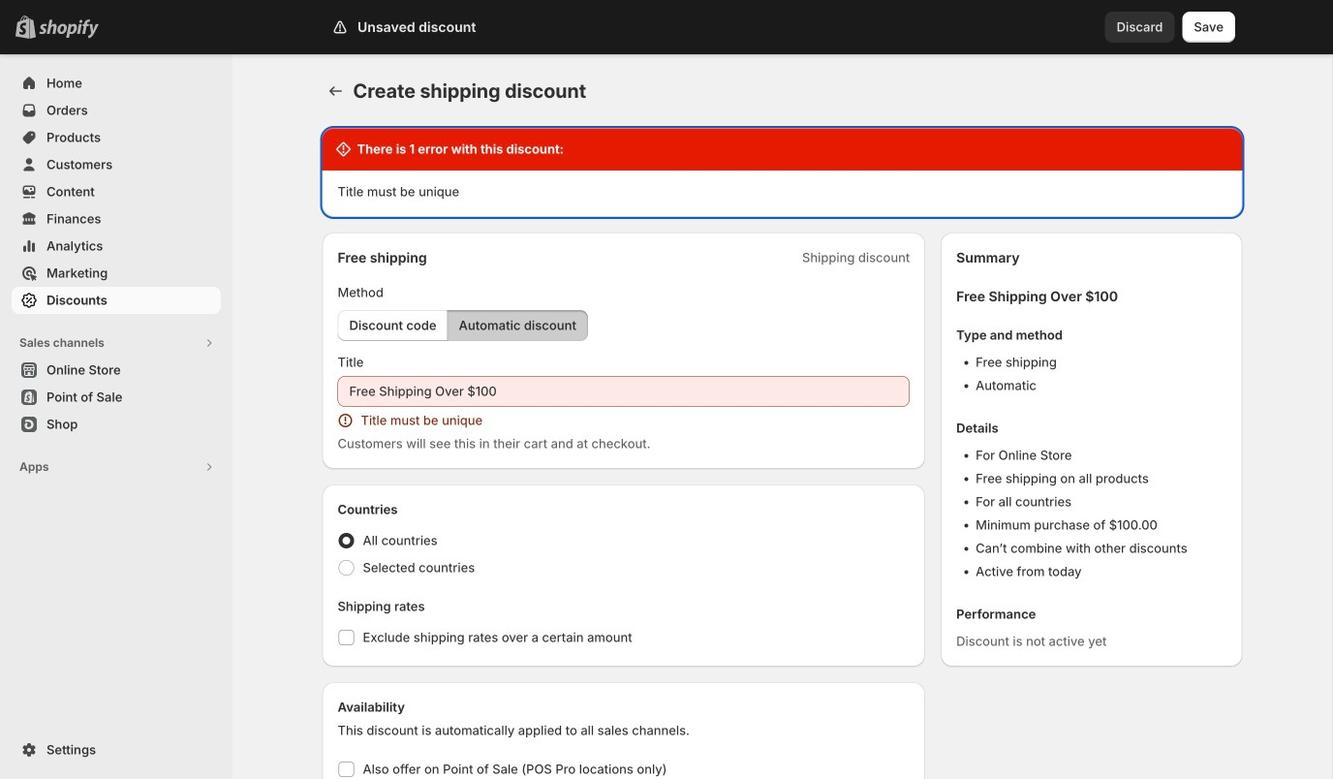 Task type: vqa. For each thing, say whether or not it's contained in the screenshot.
"text box"
yes



Task type: locate. For each thing, give the bounding box(es) containing it.
shopify image
[[39, 19, 99, 39]]

None text field
[[338, 376, 910, 407]]



